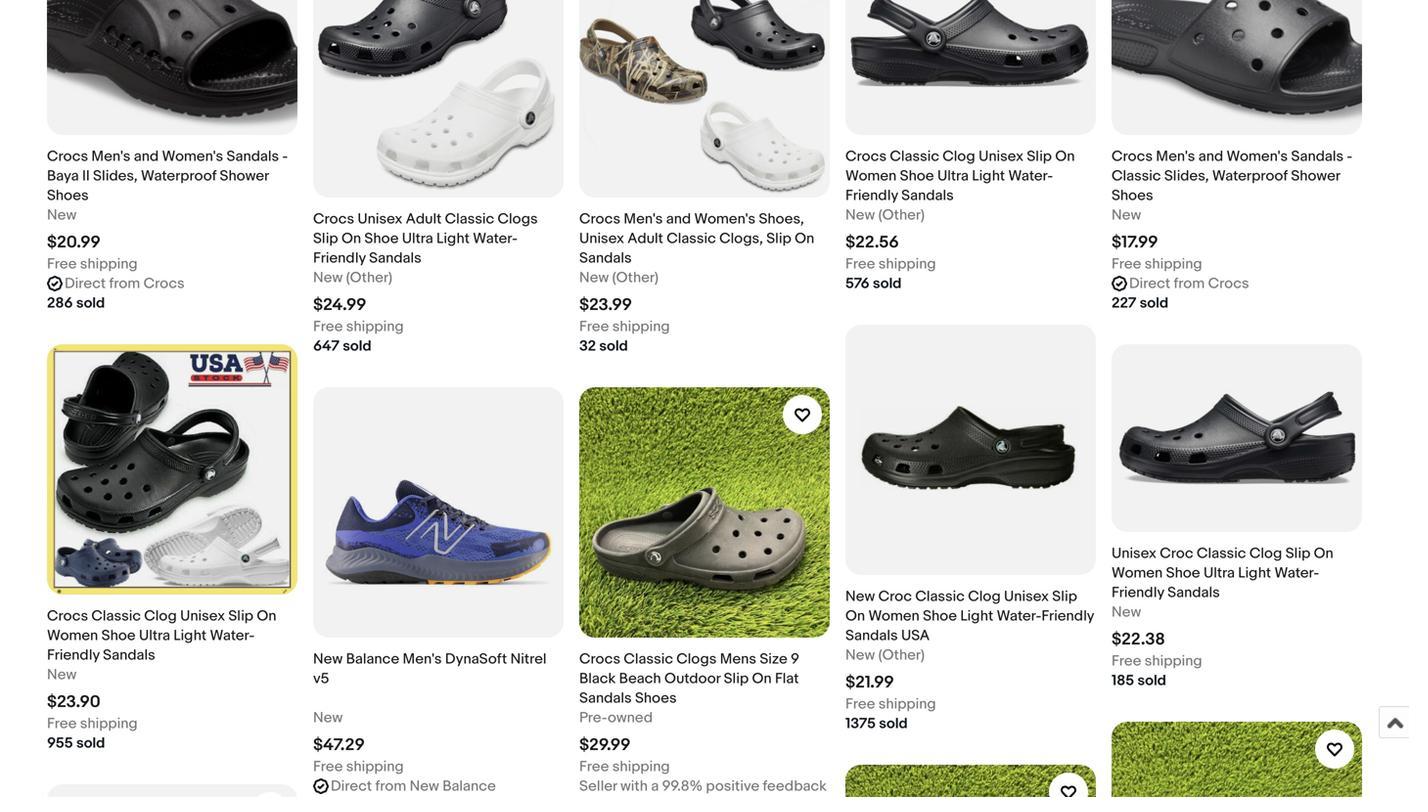 Task type: vqa. For each thing, say whether or not it's contained in the screenshot.
$595.00 in the SPONSORED BULOVA MEN'S AUTOMATIC SKELETON DIAL BLACK BRACELET 43MM WATCH 98A147 REFURBISHED $208.99 $595.00 65% OFF FREE SHIPPING
no



Task type: locate. For each thing, give the bounding box(es) containing it.
light inside new croc classic clog unisex slip on women shoe light water-friendly sandals usa new (other) $21.99 free shipping 1375 sold
[[960, 607, 994, 625]]

usa
[[901, 627, 930, 645]]

classic inside crocs unisex adult classic clogs slip on shoe ultra light water- friendly sandals new (other) $24.99 free shipping 647 sold
[[445, 210, 494, 228]]

$20.99 text field
[[47, 232, 101, 253]]

feedback
[[763, 778, 827, 795]]

croc
[[1160, 545, 1194, 562], [878, 588, 912, 606]]

shower
[[220, 167, 269, 185], [1291, 167, 1340, 185]]

crocs classic clog unisex slip on women shoe ultra light water- friendly sandals new $23.90 free shipping 955 sold
[[47, 607, 276, 752]]

- inside crocs men's and women's sandals - baya ii slides, waterproof shower shoes new $20.99 free shipping
[[282, 148, 288, 165]]

0 vertical spatial balance
[[346, 651, 399, 668]]

sold right 576
[[873, 275, 902, 292]]

0 horizontal spatial clogs
[[498, 210, 538, 228]]

1 horizontal spatial direct
[[331, 778, 372, 795]]

2 vertical spatial new text field
[[313, 708, 343, 728]]

0 horizontal spatial slides,
[[93, 167, 138, 185]]

185 sold text field
[[1112, 671, 1166, 691]]

shoes down beach
[[635, 690, 677, 707]]

2 horizontal spatial shoes
[[1112, 187, 1153, 204]]

free down "$47.29"
[[313, 758, 343, 776]]

1 horizontal spatial shoes
[[635, 690, 677, 707]]

direct from crocs up '286 sold' text box
[[65, 275, 185, 292]]

0 horizontal spatial shower
[[220, 167, 269, 185]]

friendly for $23.90
[[47, 647, 100, 664]]

direct up 286 sold
[[65, 275, 106, 292]]

(other) down usa
[[878, 647, 925, 664]]

0 vertical spatial adult
[[406, 210, 442, 228]]

light for $23.90
[[173, 627, 207, 645]]

2 slides, from the left
[[1164, 167, 1209, 185]]

shipping down $47.29 text field
[[346, 758, 404, 776]]

unisex inside crocs classic clog unisex slip on women shoe ultra light water- friendly sandals new $23.90 free shipping 955 sold
[[180, 607, 225, 625]]

2 - from the left
[[1347, 148, 1353, 165]]

shipping up direct from crocs text box
[[1145, 255, 1202, 273]]

free up 1375
[[846, 696, 875, 713]]

friendly for $22.56
[[846, 187, 898, 204]]

1 horizontal spatial and
[[666, 210, 691, 228]]

1 vertical spatial adult
[[628, 230, 663, 247]]

227
[[1112, 294, 1137, 312]]

direct from crocs up 227 sold text field on the top of the page
[[1129, 275, 1249, 292]]

direct from crocs
[[65, 275, 185, 292], [1129, 275, 1249, 292]]

friendly inside crocs classic clog unisex slip on women shoe ultra light water- friendly sandals new (other) $22.56 free shipping 576 sold
[[846, 187, 898, 204]]

sandals for $23.90
[[103, 647, 155, 664]]

free up seller
[[579, 758, 609, 776]]

2 horizontal spatial women's
[[1227, 148, 1288, 165]]

free up 576
[[846, 255, 875, 273]]

on inside the crocs men's and women's shoes, unisex adult classic clogs, slip on sandals new (other) $23.99 free shipping 32 sold
[[795, 230, 814, 247]]

crocs up $24.99
[[313, 210, 354, 228]]

1 - from the left
[[282, 148, 288, 165]]

pre-
[[579, 709, 608, 727]]

free up 32
[[579, 318, 609, 335]]

women's inside the crocs men's and women's shoes, unisex adult classic clogs, slip on sandals new (other) $23.99 free shipping 32 sold
[[694, 210, 756, 228]]

$22.56
[[846, 232, 899, 253]]

unisex
[[979, 148, 1024, 165], [358, 210, 403, 228], [579, 230, 624, 247], [1112, 545, 1157, 562], [1004, 588, 1049, 606], [180, 607, 225, 625]]

direct for $20.99
[[65, 275, 106, 292]]

shipping up 1375 sold text box
[[879, 696, 936, 713]]

free up "955"
[[47, 715, 77, 733]]

and inside crocs men's and women's sandals - baya ii slides, waterproof shower shoes new $20.99 free shipping
[[134, 148, 159, 165]]

(other) up $23.99
[[612, 269, 659, 286]]

friendly
[[846, 187, 898, 204], [313, 249, 366, 267], [1112, 584, 1164, 602], [1042, 607, 1094, 625], [47, 647, 100, 664]]

crocs inside text box
[[1208, 275, 1249, 292]]

free
[[47, 255, 77, 273], [846, 255, 875, 273], [1112, 255, 1141, 273], [313, 318, 343, 335], [579, 318, 609, 335], [1112, 653, 1141, 670], [846, 696, 875, 713], [47, 715, 77, 733], [313, 758, 343, 776], [579, 758, 609, 776]]

sold inside '286 sold' text box
[[76, 294, 105, 312]]

new croc classic clog unisex slip on women shoe light water-friendly sandals usa new (other) $21.99 free shipping 1375 sold
[[846, 588, 1094, 733]]

crocs up $23.99
[[579, 210, 621, 228]]

new (other) text field up $24.99
[[313, 268, 392, 287]]

shoe inside unisex  croc classic clog slip on women shoe ultra light water- friendly sandals new $22.38 free shipping 185 sold
[[1166, 564, 1200, 582]]

new inside the crocs men's and women's shoes, unisex adult classic clogs, slip on sandals new (other) $23.99 free shipping 32 sold
[[579, 269, 609, 286]]

shoes up $17.99 text field
[[1112, 187, 1153, 204]]

sandals
[[227, 148, 279, 165], [1291, 148, 1344, 165], [901, 187, 954, 204], [369, 249, 422, 267], [579, 249, 632, 267], [1168, 584, 1220, 602], [846, 627, 898, 645], [103, 647, 155, 664], [579, 690, 632, 707]]

sold right 286
[[76, 294, 105, 312]]

crocs
[[47, 148, 88, 165], [846, 148, 887, 165], [1112, 148, 1153, 165], [313, 210, 354, 228], [579, 210, 621, 228], [143, 275, 185, 292], [1208, 275, 1249, 292], [47, 607, 88, 625], [579, 651, 621, 668]]

crocs inside crocs unisex adult classic clogs slip on shoe ultra light water- friendly sandals new (other) $24.99 free shipping 647 sold
[[313, 210, 354, 228]]

shoe
[[900, 167, 934, 185], [364, 230, 399, 247], [1166, 564, 1200, 582], [923, 607, 957, 625], [101, 627, 136, 645]]

men's inside crocs men's and women's sandals - baya ii slides, waterproof shower shoes new $20.99 free shipping
[[91, 148, 131, 165]]

1 waterproof from the left
[[141, 167, 216, 185]]

men's up $20.99
[[91, 148, 131, 165]]

women's inside crocs men's and women's sandals - baya ii slides, waterproof shower shoes new $20.99 free shipping
[[162, 148, 223, 165]]

water- for $22.56
[[1008, 167, 1053, 185]]

women inside crocs classic clog unisex slip on women shoe ultra light water- friendly sandals new (other) $22.56 free shipping 576 sold
[[846, 167, 897, 185]]

sold right 227
[[1140, 294, 1169, 312]]

free shipping text field for $22.38
[[1112, 652, 1202, 671]]

and for $20.99
[[134, 148, 159, 165]]

balance
[[346, 651, 399, 668], [443, 778, 496, 795]]

- for $20.99
[[282, 148, 288, 165]]

new (other) text field up $23.99 text box
[[579, 268, 659, 287]]

direct from new balance
[[331, 778, 496, 795]]

1 direct from crocs from the left
[[65, 275, 185, 292]]

1 vertical spatial croc
[[878, 588, 912, 606]]

men's inside crocs men's and women's sandals - classic slides, waterproof shower shoes new $17.99 free shipping
[[1156, 148, 1195, 165]]

free shipping text field down $21.99
[[846, 695, 936, 714]]

sandals inside unisex  croc classic clog slip on women shoe ultra light water- friendly sandals new $22.38 free shipping 185 sold
[[1168, 584, 1220, 602]]

New text field
[[1112, 205, 1141, 225], [1112, 603, 1141, 622], [313, 708, 343, 728]]

new
[[47, 206, 77, 224], [846, 206, 875, 224], [1112, 206, 1141, 224], [313, 269, 343, 286], [579, 269, 609, 286], [846, 588, 875, 606], [1112, 604, 1141, 621], [846, 647, 875, 664], [313, 651, 343, 668], [47, 666, 77, 684], [313, 709, 343, 727], [410, 778, 439, 795]]

crocs classic clog unisex slip on women shoe ultra light water- friendly sandals new (other) $22.56 free shipping 576 sold
[[846, 148, 1075, 292]]

waterproof
[[141, 167, 216, 185], [1212, 167, 1288, 185]]

shoe for $22.56
[[900, 167, 934, 185]]

$21.99 text field
[[846, 673, 894, 693]]

$22.38 text field
[[1112, 630, 1165, 650]]

croc up $22.38
[[1160, 545, 1194, 562]]

men's inside the crocs men's and women's shoes, unisex adult classic clogs, slip on sandals new (other) $23.99 free shipping 32 sold
[[624, 210, 663, 228]]

0 horizontal spatial direct
[[65, 275, 106, 292]]

free down $17.99 text field
[[1112, 255, 1141, 273]]

1 horizontal spatial croc
[[1160, 545, 1194, 562]]

on inside crocs classic clog unisex slip on women shoe ultra light water- friendly sandals new (other) $22.56 free shipping 576 sold
[[1055, 148, 1075, 165]]

$47.29
[[313, 735, 365, 756]]

clog inside unisex  croc classic clog slip on women shoe ultra light water- friendly sandals new $22.38 free shipping 185 sold
[[1250, 545, 1282, 562]]

light
[[972, 167, 1005, 185], [437, 230, 470, 247], [1238, 564, 1271, 582], [960, 607, 994, 625], [173, 627, 207, 645]]

light for $24.99
[[437, 230, 470, 247]]

shoes down baya
[[47, 187, 89, 204]]

free shipping text field down $24.99
[[313, 317, 404, 336]]

croc for $22.38
[[1160, 545, 1194, 562]]

1 vertical spatial clogs
[[677, 651, 717, 668]]

men's for free
[[1156, 148, 1195, 165]]

free shipping text field for $47.29
[[313, 757, 404, 777]]

free shipping text field for $24.99
[[313, 317, 404, 336]]

crocs inside text field
[[143, 275, 185, 292]]

a
[[651, 778, 659, 795]]

shipping inside the crocs men's and women's shoes, unisex adult classic clogs, slip on sandals new (other) $23.99 free shipping 32 sold
[[612, 318, 670, 335]]

0 vertical spatial new text field
[[1112, 205, 1141, 225]]

crocs up $23.90 text box
[[47, 607, 88, 625]]

new (other) text field up $22.56 text field
[[846, 205, 925, 225]]

women up $22.56
[[846, 167, 897, 185]]

on
[[1055, 148, 1075, 165], [342, 230, 361, 247], [795, 230, 814, 247], [1314, 545, 1334, 562], [257, 607, 276, 625], [846, 607, 865, 625], [752, 670, 772, 688]]

shoes
[[47, 187, 89, 204], [1112, 187, 1153, 204], [635, 690, 677, 707]]

crocs up $17.99 text field
[[1112, 148, 1153, 165]]

shipping up direct from crocs text field
[[80, 255, 138, 273]]

sold right the 185
[[1138, 672, 1166, 690]]

1 horizontal spatial -
[[1347, 148, 1353, 165]]

unisex inside crocs unisex adult classic clogs slip on shoe ultra light water- friendly sandals new (other) $24.99 free shipping 647 sold
[[358, 210, 403, 228]]

sandals for $21.99
[[846, 627, 898, 645]]

new (other) text field up the $21.99 text field
[[846, 646, 925, 665]]

crocs up baya
[[47, 148, 88, 165]]

$17.99 text field
[[1112, 232, 1158, 253]]

crocs inside crocs men's and women's sandals - classic slides, waterproof shower shoes new $17.99 free shipping
[[1112, 148, 1153, 165]]

water- inside crocs unisex adult classic clogs slip on shoe ultra light water- friendly sandals new (other) $24.99 free shipping 647 sold
[[473, 230, 518, 247]]

0 horizontal spatial -
[[282, 148, 288, 165]]

v5
[[313, 670, 329, 688]]

sold right the 647
[[343, 337, 372, 355]]

crocs for crocs unisex adult classic clogs slip on shoe ultra light water- friendly sandals new (other) $24.99 free shipping 647 sold
[[313, 210, 354, 228]]

slip inside crocs classic clog unisex slip on women shoe ultra light water- friendly sandals new $23.90 free shipping 955 sold
[[228, 607, 253, 625]]

men's
[[91, 148, 131, 165], [1156, 148, 1195, 165], [624, 210, 663, 228], [403, 651, 442, 668]]

shipping up the 'with'
[[612, 758, 670, 776]]

sandals inside crocs classic clog unisex slip on women shoe ultra light water- friendly sandals new (other) $22.56 free shipping 576 sold
[[901, 187, 954, 204]]

women up usa
[[868, 607, 920, 625]]

nitrel
[[510, 651, 547, 668]]

$23.99
[[579, 295, 632, 315]]

clogs
[[498, 210, 538, 228], [677, 651, 717, 668]]

shoe inside crocs classic clog unisex slip on women shoe ultra light water- friendly sandals new $23.90 free shipping 955 sold
[[101, 627, 136, 645]]

new (other) text field for $23.99
[[579, 268, 659, 287]]

1 horizontal spatial shower
[[1291, 167, 1340, 185]]

2 direct from crocs from the left
[[1129, 275, 1249, 292]]

0 horizontal spatial shoes
[[47, 187, 89, 204]]

crocs inside crocs classic clog unisex slip on women shoe ultra light water- friendly sandals new (other) $22.56 free shipping 576 sold
[[846, 148, 887, 165]]

(other) inside the crocs men's and women's shoes, unisex adult classic clogs, slip on sandals new (other) $23.99 free shipping 32 sold
[[612, 269, 659, 286]]

water-
[[1008, 167, 1053, 185], [473, 230, 518, 247], [1275, 564, 1319, 582], [997, 607, 1042, 625], [210, 627, 255, 645]]

free up the 647
[[313, 318, 343, 335]]

free down $20.99 text box
[[47, 255, 77, 273]]

Free shipping text field
[[846, 254, 936, 274], [1112, 254, 1202, 274], [579, 317, 670, 336], [1112, 652, 1202, 671], [846, 695, 936, 714], [313, 757, 404, 777]]

free inside crocs men's and women's sandals - baya ii slides, waterproof shower shoes new $20.99 free shipping
[[47, 255, 77, 273]]

1 horizontal spatial waterproof
[[1212, 167, 1288, 185]]

friendly inside unisex  croc classic clog slip on women shoe ultra light water- friendly sandals new $22.38 free shipping 185 sold
[[1112, 584, 1164, 602]]

from
[[109, 275, 140, 292], [1174, 275, 1205, 292], [375, 778, 406, 795]]

ultra inside crocs classic clog unisex slip on women shoe ultra light water- friendly sandals new (other) $22.56 free shipping 576 sold
[[937, 167, 969, 185]]

water- inside crocs classic clog unisex slip on women shoe ultra light water- friendly sandals new $23.90 free shipping 955 sold
[[210, 627, 255, 645]]

from inside direct from crocs text box
[[1174, 275, 1205, 292]]

1 horizontal spatial women's
[[694, 210, 756, 228]]

shipping down $23.99 text box
[[612, 318, 670, 335]]

286 sold text field
[[47, 293, 105, 313]]

$22.38
[[1112, 630, 1165, 650]]

0 vertical spatial croc
[[1160, 545, 1194, 562]]

waterproof inside crocs men's and women's sandals - baya ii slides, waterproof shower shoes new $20.99 free shipping
[[141, 167, 216, 185]]

new (other) text field for $22.56
[[846, 205, 925, 225]]

light inside crocs classic clog unisex slip on women shoe ultra light water- friendly sandals new (other) $22.56 free shipping 576 sold
[[972, 167, 1005, 185]]

classic
[[890, 148, 939, 165], [1112, 167, 1161, 185], [445, 210, 494, 228], [667, 230, 716, 247], [1197, 545, 1246, 562], [915, 588, 965, 606], [91, 607, 141, 625], [624, 651, 673, 668]]

0 horizontal spatial direct from crocs
[[65, 275, 185, 292]]

crocs classic clogs mens size 9 black beach outdoor slip on flat sandals shoes pre-owned $29.99 free shipping seller with a 99.8% positive feedback
[[579, 651, 827, 795]]

crocs up $22.56
[[846, 148, 887, 165]]

0 horizontal spatial adult
[[406, 210, 442, 228]]

-
[[282, 148, 288, 165], [1347, 148, 1353, 165]]

shipping up 647 sold text field
[[346, 318, 404, 335]]

0 horizontal spatial women's
[[162, 148, 223, 165]]

crocs up the black
[[579, 651, 621, 668]]

crocs for crocs classic clogs mens size 9 black beach outdoor slip on flat sandals shoes pre-owned $29.99 free shipping seller with a 99.8% positive feedback
[[579, 651, 621, 668]]

adult
[[406, 210, 442, 228], [628, 230, 663, 247]]

shipping up 955 sold text field
[[80, 715, 138, 733]]

men's up $23.99
[[624, 210, 663, 228]]

light for $22.56
[[972, 167, 1005, 185]]

shipping up 576 sold text box
[[879, 255, 936, 273]]

slip
[[1027, 148, 1052, 165], [313, 230, 338, 247], [766, 230, 792, 247], [1286, 545, 1311, 562], [1052, 588, 1077, 606], [228, 607, 253, 625], [724, 670, 749, 688]]

sandals for $22.56
[[901, 187, 954, 204]]

direct inside text field
[[65, 275, 106, 292]]

clogs,
[[719, 230, 763, 247]]

New text field
[[47, 205, 77, 225], [47, 665, 77, 685]]

direct inside text box
[[1129, 275, 1171, 292]]

croc inside new croc classic clog unisex slip on women shoe light water-friendly sandals usa new (other) $21.99 free shipping 1375 sold
[[878, 588, 912, 606]]

free shipping text field down $23.99 text box
[[579, 317, 670, 336]]

99.8%
[[662, 778, 703, 795]]

2 horizontal spatial and
[[1199, 148, 1223, 165]]

crocs down crocs men's and women's sandals - classic slides, waterproof shower shoes new $17.99 free shipping at the top of page
[[1208, 275, 1249, 292]]

crocs down crocs men's and women's sandals - baya ii slides, waterproof shower shoes new $20.99 free shipping
[[143, 275, 185, 292]]

men's left dynasoft
[[403, 651, 442, 668]]

women for $23.90
[[47, 627, 98, 645]]

water- for $22.38
[[1275, 564, 1319, 582]]

free shipping text field down $23.90
[[47, 714, 138, 734]]

crocs for crocs men's and women's sandals - classic slides, waterproof shower shoes new $17.99 free shipping
[[1112, 148, 1153, 165]]

Free shipping text field
[[47, 254, 138, 274], [313, 317, 404, 336], [47, 714, 138, 734], [579, 757, 670, 777]]

women's
[[162, 148, 223, 165], [1227, 148, 1288, 165], [694, 210, 756, 228]]

slides,
[[93, 167, 138, 185], [1164, 167, 1209, 185]]

shower inside crocs men's and women's sandals - classic slides, waterproof shower shoes new $17.99 free shipping
[[1291, 167, 1340, 185]]

women
[[846, 167, 897, 185], [1112, 564, 1163, 582], [868, 607, 920, 625], [47, 627, 98, 645]]

women up $22.38
[[1112, 564, 1163, 582]]

$24.99 text field
[[313, 295, 366, 315]]

new text field up $20.99 text box
[[47, 205, 77, 225]]

direct for free
[[1129, 275, 1171, 292]]

$23.90
[[47, 692, 100, 713]]

new inside crocs men's and women's sandals - baya ii slides, waterproof shower shoes new $20.99 free shipping
[[47, 206, 77, 224]]

9
[[791, 651, 799, 668]]

crocs for crocs men's and women's sandals - baya ii slides, waterproof shower shoes new $20.99 free shipping
[[47, 148, 88, 165]]

647 sold text field
[[313, 336, 372, 356]]

women's for $17.99
[[1227, 148, 1288, 165]]

men's for $20.99
[[91, 148, 131, 165]]

friendly inside crocs classic clog unisex slip on women shoe ultra light water- friendly sandals new $23.90 free shipping 955 sold
[[47, 647, 100, 664]]

0 horizontal spatial balance
[[346, 651, 399, 668]]

(other) up $22.56 text field
[[878, 206, 925, 224]]

2 horizontal spatial from
[[1174, 275, 1205, 292]]

ultra for $23.90
[[139, 627, 170, 645]]

2 new text field from the top
[[47, 665, 77, 685]]

2 waterproof from the left
[[1212, 167, 1288, 185]]

crocs for crocs classic clog unisex slip on women shoe ultra light water- friendly sandals new $23.90 free shipping 955 sold
[[47, 607, 88, 625]]

1 vertical spatial new text field
[[1112, 603, 1141, 622]]

$23.99 text field
[[579, 295, 632, 315]]

sold inside crocs classic clog unisex slip on women shoe ultra light water- friendly sandals new $23.90 free shipping 955 sold
[[76, 735, 105, 752]]

water- inside unisex  croc classic clog slip on women shoe ultra light water- friendly sandals new $22.38 free shipping 185 sold
[[1275, 564, 1319, 582]]

women up $23.90 text box
[[47, 627, 98, 645]]

clog inside new croc classic clog unisex slip on women shoe light water-friendly sandals usa new (other) $21.99 free shipping 1375 sold
[[968, 588, 1001, 606]]

from for free
[[1174, 275, 1205, 292]]

slides, inside crocs men's and women's sandals - baya ii slides, waterproof shower shoes new $20.99 free shipping
[[93, 167, 138, 185]]

new text field up $17.99 text field
[[1112, 205, 1141, 225]]

croc up usa
[[878, 588, 912, 606]]

1 vertical spatial new text field
[[47, 665, 77, 685]]

croc inside unisex  croc classic clog slip on women shoe ultra light water- friendly sandals new $22.38 free shipping 185 sold
[[1160, 545, 1194, 562]]

direct up 227 sold
[[1129, 275, 1171, 292]]

size
[[760, 651, 788, 668]]

185
[[1112, 672, 1134, 690]]

New (Other) text field
[[846, 205, 925, 225], [313, 268, 392, 287], [579, 268, 659, 287], [846, 646, 925, 665]]

1 horizontal spatial balance
[[443, 778, 496, 795]]

baya
[[47, 167, 79, 185]]

slip inside the crocs men's and women's shoes, unisex adult classic clogs, slip on sandals new (other) $23.99 free shipping 32 sold
[[766, 230, 792, 247]]

direct
[[65, 275, 106, 292], [1129, 275, 1171, 292], [331, 778, 372, 795]]

direct from crocs for $20.99
[[65, 275, 185, 292]]

(other) up $24.99 text box
[[346, 269, 392, 286]]

shoes inside crocs men's and women's sandals - baya ii slides, waterproof shower shoes new $20.99 free shipping
[[47, 187, 89, 204]]

sandals inside new croc classic clog unisex slip on women shoe light water-friendly sandals usa new (other) $21.99 free shipping 1375 sold
[[846, 627, 898, 645]]

and
[[134, 148, 159, 165], [1199, 148, 1223, 165], [666, 210, 691, 228]]

free shipping text field up the 'with'
[[579, 757, 670, 777]]

new text field for $20.99
[[47, 205, 77, 225]]

free shipping text field down $22.56
[[846, 254, 936, 274]]

(other)
[[878, 206, 925, 224], [346, 269, 392, 286], [612, 269, 659, 286], [878, 647, 925, 664]]

from for $20.99
[[109, 275, 140, 292]]

1 horizontal spatial direct from crocs
[[1129, 275, 1249, 292]]

sold
[[873, 275, 902, 292], [76, 294, 105, 312], [1140, 294, 1169, 312], [343, 337, 372, 355], [599, 337, 628, 355], [1138, 672, 1166, 690], [879, 715, 908, 733], [76, 735, 105, 752]]

balance inside text field
[[443, 778, 496, 795]]

1 horizontal spatial adult
[[628, 230, 663, 247]]

light for $21.99
[[960, 607, 994, 625]]

shipping inside crocs classic clogs mens size 9 black beach outdoor slip on flat sandals shoes pre-owned $29.99 free shipping seller with a 99.8% positive feedback
[[612, 758, 670, 776]]

1 vertical spatial balance
[[443, 778, 496, 795]]

shoe inside new croc classic clog unisex slip on women shoe light water-friendly sandals usa new (other) $21.99 free shipping 1375 sold
[[923, 607, 957, 625]]

slip inside crocs classic clogs mens size 9 black beach outdoor slip on flat sandals shoes pre-owned $29.99 free shipping seller with a 99.8% positive feedback
[[724, 670, 749, 688]]

576
[[846, 275, 870, 292]]

crocs men's and women's shoes, unisex adult classic clogs, slip on sandals new (other) $23.99 free shipping 32 sold
[[579, 210, 814, 355]]

0 horizontal spatial croc
[[878, 588, 912, 606]]

women's inside crocs men's and women's sandals - classic slides, waterproof shower shoes new $17.99 free shipping
[[1227, 148, 1288, 165]]

friendly inside crocs unisex adult classic clogs slip on shoe ultra light water- friendly sandals new (other) $24.99 free shipping 647 sold
[[313, 249, 366, 267]]

2 horizontal spatial direct
[[1129, 275, 1171, 292]]

crocs men's and women's sandals - classic slides, waterproof shower shoes new $17.99 free shipping
[[1112, 148, 1353, 273]]

1 slides, from the left
[[93, 167, 138, 185]]

0 vertical spatial new text field
[[47, 205, 77, 225]]

free shipping text field down $20.99 text box
[[47, 254, 138, 274]]

1 new text field from the top
[[47, 205, 77, 225]]

new text field for $22.38
[[1112, 603, 1141, 622]]

balance inside new balance men's dynasoft nitrel v5
[[346, 651, 399, 668]]

free shipping text field down $47.29 text field
[[313, 757, 404, 777]]

new text field up "$47.29"
[[313, 708, 343, 728]]

new text field up $22.38 text box on the bottom right of the page
[[1112, 603, 1141, 622]]

1 horizontal spatial clogs
[[677, 651, 717, 668]]

Direct from Crocs text field
[[1129, 274, 1249, 293]]

clog
[[943, 148, 975, 165], [1250, 545, 1282, 562], [968, 588, 1001, 606], [144, 607, 177, 625]]

and inside crocs men's and women's sandals - classic slides, waterproof shower shoes new $17.99 free shipping
[[1199, 148, 1223, 165]]

slip inside crocs unisex adult classic clogs slip on shoe ultra light water- friendly sandals new (other) $24.99 free shipping 647 sold
[[313, 230, 338, 247]]

1 horizontal spatial from
[[375, 778, 406, 795]]

unisex  croc classic clog slip on women shoe ultra light water- friendly sandals new $22.38 free shipping 185 sold
[[1112, 545, 1334, 690]]

0 horizontal spatial and
[[134, 148, 159, 165]]

0 horizontal spatial from
[[109, 275, 140, 292]]

shipping inside new $47.29 free shipping
[[346, 758, 404, 776]]

direct down $47.29 text field
[[331, 778, 372, 795]]

ultra
[[937, 167, 969, 185], [402, 230, 433, 247], [1204, 564, 1235, 582], [139, 627, 170, 645]]

2 shower from the left
[[1291, 167, 1340, 185]]

sold right "955"
[[76, 735, 105, 752]]

croc for new
[[878, 588, 912, 606]]

sold right 32
[[599, 337, 628, 355]]

classic inside crocs classic clog unisex slip on women shoe ultra light water- friendly sandals new (other) $22.56 free shipping 576 sold
[[890, 148, 939, 165]]

new (other) text field for $21.99
[[846, 646, 925, 665]]

men's up $17.99 text field
[[1156, 148, 1195, 165]]

1 shower from the left
[[220, 167, 269, 185]]

free shipping text field down $22.38
[[1112, 652, 1202, 671]]

shoe inside crocs unisex adult classic clogs slip on shoe ultra light water- friendly sandals new (other) $24.99 free shipping 647 sold
[[364, 230, 399, 247]]

water- inside crocs classic clog unisex slip on women shoe ultra light water- friendly sandals new (other) $22.56 free shipping 576 sold
[[1008, 167, 1053, 185]]

black
[[579, 670, 616, 688]]

free inside new $47.29 free shipping
[[313, 758, 343, 776]]

0 vertical spatial clogs
[[498, 210, 538, 228]]

shoe for $23.90
[[101, 627, 136, 645]]

women inside unisex  croc classic clog slip on women shoe ultra light water- friendly sandals new $22.38 free shipping 185 sold
[[1112, 564, 1163, 582]]

from inside direct from crocs text field
[[109, 275, 140, 292]]

outdoor
[[664, 670, 720, 688]]

women's for $20.99
[[162, 148, 223, 165]]

new inside crocs classic clog unisex slip on women shoe ultra light water- friendly sandals new $23.90 free shipping 955 sold
[[47, 666, 77, 684]]

free up the 185
[[1112, 653, 1141, 670]]

free inside new croc classic clog unisex slip on women shoe light water-friendly sandals usa new (other) $21.99 free shipping 1375 sold
[[846, 696, 875, 713]]

sold right 1375
[[879, 715, 908, 733]]

free shipping text field down $17.99
[[1112, 254, 1202, 274]]

shower inside crocs men's and women's sandals - baya ii slides, waterproof shower shoes new $20.99 free shipping
[[220, 167, 269, 185]]

1 horizontal spatial slides,
[[1164, 167, 1209, 185]]

0 horizontal spatial waterproof
[[141, 167, 216, 185]]

shipping up 185 sold text field
[[1145, 653, 1202, 670]]

shipping
[[80, 255, 138, 273], [879, 255, 936, 273], [1145, 255, 1202, 273], [346, 318, 404, 335], [612, 318, 670, 335], [1145, 653, 1202, 670], [879, 696, 936, 713], [80, 715, 138, 733], [346, 758, 404, 776], [612, 758, 670, 776]]

new text field up $23.90 text box
[[47, 665, 77, 685]]

crocs unisex adult classic clogs slip on shoe ultra light water- friendly sandals new (other) $24.99 free shipping 647 sold
[[313, 210, 538, 355]]



Task type: describe. For each thing, give the bounding box(es) containing it.
647
[[313, 337, 339, 355]]

ii
[[82, 167, 90, 185]]

32 sold text field
[[579, 336, 628, 356]]

flat
[[775, 670, 799, 688]]

shipping inside crocs classic clog unisex slip on women shoe ultra light water- friendly sandals new (other) $22.56 free shipping 576 sold
[[879, 255, 936, 273]]

classic inside new croc classic clog unisex slip on women shoe light water-friendly sandals usa new (other) $21.99 free shipping 1375 sold
[[915, 588, 965, 606]]

free inside crocs unisex adult classic clogs slip on shoe ultra light water- friendly sandals new (other) $24.99 free shipping 647 sold
[[313, 318, 343, 335]]

slip inside crocs classic clog unisex slip on women shoe ultra light water- friendly sandals new (other) $22.56 free shipping 576 sold
[[1027, 148, 1052, 165]]

shoe for $22.38
[[1166, 564, 1200, 582]]

waterproof inside crocs men's and women's sandals - classic slides, waterproof shower shoes new $17.99 free shipping
[[1212, 167, 1288, 185]]

owned
[[608, 709, 653, 727]]

227 sold text field
[[1112, 293, 1169, 313]]

$29.99 text field
[[579, 735, 631, 756]]

with
[[620, 778, 648, 795]]

1375
[[846, 715, 876, 733]]

1375 sold text field
[[846, 714, 908, 734]]

free shipping text field for $23.90
[[47, 714, 138, 734]]

shipping inside crocs men's and women's sandals - baya ii slides, waterproof shower shoes new $20.99 free shipping
[[80, 255, 138, 273]]

(other) inside crocs classic clog unisex slip on women shoe ultra light water- friendly sandals new (other) $22.56 free shipping 576 sold
[[878, 206, 925, 224]]

from inside "direct from new balance" text field
[[375, 778, 406, 795]]

sold inside crocs unisex adult classic clogs slip on shoe ultra light water- friendly sandals new (other) $24.99 free shipping 647 sold
[[343, 337, 372, 355]]

and for $17.99
[[1199, 148, 1223, 165]]

free inside crocs classic clog unisex slip on women shoe ultra light water- friendly sandals new (other) $22.56 free shipping 576 sold
[[846, 255, 875, 273]]

Direct from Crocs text field
[[65, 274, 185, 293]]

classic inside crocs classic clogs mens size 9 black beach outdoor slip on flat sandals shoes pre-owned $29.99 free shipping seller with a 99.8% positive feedback
[[624, 651, 673, 668]]

new inside unisex  croc classic clog slip on women shoe ultra light water- friendly sandals new $22.38 free shipping 185 sold
[[1112, 604, 1141, 621]]

slip inside unisex  croc classic clog slip on women shoe ultra light water- friendly sandals new $22.38 free shipping 185 sold
[[1286, 545, 1311, 562]]

light for $22.38
[[1238, 564, 1271, 582]]

unisex inside unisex  croc classic clog slip on women shoe ultra light water- friendly sandals new $22.38 free shipping 185 sold
[[1112, 545, 1157, 562]]

men's inside new balance men's dynasoft nitrel v5
[[403, 651, 442, 668]]

men's for (other)
[[624, 210, 663, 228]]

576 sold text field
[[846, 274, 902, 293]]

direct inside text field
[[331, 778, 372, 795]]

sandals for $22.38
[[1168, 584, 1220, 602]]

new inside crocs unisex adult classic clogs slip on shoe ultra light water- friendly sandals new (other) $24.99 free shipping 647 sold
[[313, 269, 343, 286]]

new inside text field
[[410, 778, 439, 795]]

ultra for $24.99
[[402, 230, 433, 247]]

$20.99
[[47, 232, 101, 253]]

sandals inside the crocs men's and women's shoes, unisex adult classic clogs, slip on sandals new (other) $23.99 free shipping 32 sold
[[579, 249, 632, 267]]

slides, inside crocs men's and women's sandals - classic slides, waterproof shower shoes new $17.99 free shipping
[[1164, 167, 1209, 185]]

free inside crocs men's and women's sandals - classic slides, waterproof shower shoes new $17.99 free shipping
[[1112, 255, 1141, 273]]

(other) inside crocs unisex adult classic clogs slip on shoe ultra light water- friendly sandals new (other) $24.99 free shipping 647 sold
[[346, 269, 392, 286]]

sandals inside crocs men's and women's sandals - classic slides, waterproof shower shoes new $17.99 free shipping
[[1291, 148, 1344, 165]]

new text field for $17.99
[[1112, 205, 1141, 225]]

unisex inside the crocs men's and women's shoes, unisex adult classic clogs, slip on sandals new (other) $23.99 free shipping 32 sold
[[579, 230, 624, 247]]

$47.29 text field
[[313, 735, 365, 756]]

shipping inside unisex  croc classic clog slip on women shoe ultra light water- friendly sandals new $22.38 free shipping 185 sold
[[1145, 653, 1202, 670]]

on inside crocs unisex adult classic clogs slip on shoe ultra light water- friendly sandals new (other) $24.99 free shipping 647 sold
[[342, 230, 361, 247]]

women for (other)
[[846, 167, 897, 185]]

crocs for crocs classic clog unisex slip on women shoe ultra light water- friendly sandals new (other) $22.56 free shipping 576 sold
[[846, 148, 887, 165]]

dynasoft
[[445, 651, 507, 668]]

friendly for $21.99
[[1042, 607, 1094, 625]]

sandals for $24.99
[[369, 249, 422, 267]]

free shipping text field for $22.56
[[846, 254, 936, 274]]

shipping inside crocs classic clog unisex slip on women shoe ultra light water- friendly sandals new $23.90 free shipping 955 sold
[[80, 715, 138, 733]]

$24.99
[[313, 295, 366, 315]]

beach
[[619, 670, 661, 688]]

friendly for $22.38
[[1112, 584, 1164, 602]]

new inside new balance men's dynasoft nitrel v5
[[313, 651, 343, 668]]

shoes inside crocs men's and women's sandals - classic slides, waterproof shower shoes new $17.99 free shipping
[[1112, 187, 1153, 204]]

sandals inside crocs men's and women's sandals - baya ii slides, waterproof shower shoes new $20.99 free shipping
[[227, 148, 279, 165]]

new inside new $47.29 free shipping
[[313, 709, 343, 727]]

shoes inside crocs classic clogs mens size 9 black beach outdoor slip on flat sandals shoes pre-owned $29.99 free shipping seller with a 99.8% positive feedback
[[635, 690, 677, 707]]

clogs inside crocs classic clogs mens size 9 black beach outdoor slip on flat sandals shoes pre-owned $29.99 free shipping seller with a 99.8% positive feedback
[[677, 651, 717, 668]]

water- for $21.99
[[997, 607, 1042, 625]]

classic inside the crocs men's and women's shoes, unisex adult classic clogs, slip on sandals new (other) $23.99 free shipping 32 sold
[[667, 230, 716, 247]]

955
[[47, 735, 73, 752]]

sold inside unisex  croc classic clog slip on women shoe ultra light water- friendly sandals new $22.38 free shipping 185 sold
[[1138, 672, 1166, 690]]

classic inside crocs men's and women's sandals - classic slides, waterproof shower shoes new $17.99 free shipping
[[1112, 167, 1161, 185]]

$21.99
[[846, 673, 894, 693]]

Pre-owned text field
[[579, 708, 653, 728]]

sold inside new croc classic clog unisex slip on women shoe light water-friendly sandals usa new (other) $21.99 free shipping 1375 sold
[[879, 715, 908, 733]]

free shipping text field for $20.99
[[47, 254, 138, 274]]

women for $22.38
[[1112, 564, 1163, 582]]

classic inside unisex  croc classic clog slip on women shoe ultra light water- friendly sandals new $22.38 free shipping 185 sold
[[1197, 545, 1246, 562]]

seller
[[579, 778, 617, 795]]

ultra for $22.38
[[1204, 564, 1235, 582]]

sold inside the crocs men's and women's shoes, unisex adult classic clogs, slip on sandals new (other) $23.99 free shipping 32 sold
[[599, 337, 628, 355]]

Seller with a 99.8% positive feedback text field
[[579, 777, 827, 796]]

227 sold
[[1112, 294, 1169, 312]]

new inside crocs classic clog unisex slip on women shoe ultra light water- friendly sandals new (other) $22.56 free shipping 576 sold
[[846, 206, 875, 224]]

adult inside crocs unisex adult classic clogs slip on shoe ultra light water- friendly sandals new (other) $24.99 free shipping 647 sold
[[406, 210, 442, 228]]

positive
[[706, 778, 760, 795]]

shipping inside crocs men's and women's sandals - classic slides, waterproof shower shoes new $17.99 free shipping
[[1145, 255, 1202, 273]]

friendly for $24.99
[[313, 249, 366, 267]]

and inside the crocs men's and women's shoes, unisex adult classic clogs, slip on sandals new (other) $23.99 free shipping 32 sold
[[666, 210, 691, 228]]

free inside crocs classic clogs mens size 9 black beach outdoor slip on flat sandals shoes pre-owned $29.99 free shipping seller with a 99.8% positive feedback
[[579, 758, 609, 776]]

unisex inside crocs classic clog unisex slip on women shoe ultra light water- friendly sandals new (other) $22.56 free shipping 576 sold
[[979, 148, 1024, 165]]

new balance men's dynasoft nitrel v5
[[313, 651, 547, 688]]

sandals for $29.99
[[579, 690, 632, 707]]

new text field for $23.90
[[47, 665, 77, 685]]

286 sold
[[47, 294, 105, 312]]

new text field for $47.29
[[313, 708, 343, 728]]

free inside unisex  croc classic clog slip on women shoe ultra light water- friendly sandals new $22.38 free shipping 185 sold
[[1112, 653, 1141, 670]]

clogs inside crocs unisex adult classic clogs slip on shoe ultra light water- friendly sandals new (other) $24.99 free shipping 647 sold
[[498, 210, 538, 228]]

free inside crocs classic clog unisex slip on women shoe ultra light water- friendly sandals new $23.90 free shipping 955 sold
[[47, 715, 77, 733]]

crocs men's and women's sandals - baya ii slides, waterproof shower shoes new $20.99 free shipping
[[47, 148, 288, 273]]

water- for $23.90
[[210, 627, 255, 645]]

ultra for $22.56
[[937, 167, 969, 185]]

shoe for $24.99
[[364, 230, 399, 247]]

free shipping text field for $17.99
[[1112, 254, 1202, 274]]

new $47.29 free shipping
[[313, 709, 404, 776]]

on inside new croc classic clog unisex slip on women shoe light water-friendly sandals usa new (other) $21.99 free shipping 1375 sold
[[846, 607, 865, 625]]

water- for $24.99
[[473, 230, 518, 247]]

sold inside 227 sold text field
[[1140, 294, 1169, 312]]

free shipping text field for $21.99
[[846, 695, 936, 714]]

on inside crocs classic clog unisex slip on women shoe ultra light water- friendly sandals new $23.90 free shipping 955 sold
[[257, 607, 276, 625]]

- for $17.99
[[1347, 148, 1353, 165]]

$29.99
[[579, 735, 631, 756]]

(other) inside new croc classic clog unisex slip on women shoe light water-friendly sandals usa new (other) $21.99 free shipping 1375 sold
[[878, 647, 925, 664]]

classic inside crocs classic clog unisex slip on women shoe ultra light water- friendly sandals new $23.90 free shipping 955 sold
[[91, 607, 141, 625]]

$23.90 text field
[[47, 692, 100, 713]]

adult inside the crocs men's and women's shoes, unisex adult classic clogs, slip on sandals new (other) $23.99 free shipping 32 sold
[[628, 230, 663, 247]]

on inside crocs classic clogs mens size 9 black beach outdoor slip on flat sandals shoes pre-owned $29.99 free shipping seller with a 99.8% positive feedback
[[752, 670, 772, 688]]

955 sold text field
[[47, 734, 105, 753]]

mens
[[720, 651, 756, 668]]

unisex inside new croc classic clog unisex slip on women shoe light water-friendly sandals usa new (other) $21.99 free shipping 1375 sold
[[1004, 588, 1049, 606]]

free inside the crocs men's and women's shoes, unisex adult classic clogs, slip on sandals new (other) $23.99 free shipping 32 sold
[[579, 318, 609, 335]]

on inside unisex  croc classic clog slip on women shoe ultra light water- friendly sandals new $22.38 free shipping 185 sold
[[1314, 545, 1334, 562]]

shipping inside new croc classic clog unisex slip on women shoe light water-friendly sandals usa new (other) $21.99 free shipping 1375 sold
[[879, 696, 936, 713]]

$22.56 text field
[[846, 232, 899, 253]]

crocs for crocs men's and women's shoes, unisex adult classic clogs, slip on sandals new (other) $23.99 free shipping 32 sold
[[579, 210, 621, 228]]

new inside crocs men's and women's sandals - classic slides, waterproof shower shoes new $17.99 free shipping
[[1112, 206, 1141, 224]]

286
[[47, 294, 73, 312]]

sold inside crocs classic clog unisex slip on women shoe ultra light water- friendly sandals new (other) $22.56 free shipping 576 sold
[[873, 275, 902, 292]]

direct from crocs for $17.99
[[1129, 275, 1249, 292]]

32
[[579, 337, 596, 355]]

clog inside crocs classic clog unisex slip on women shoe ultra light water- friendly sandals new (other) $22.56 free shipping 576 sold
[[943, 148, 975, 165]]

women inside new croc classic clog unisex slip on women shoe light water-friendly sandals usa new (other) $21.99 free shipping 1375 sold
[[868, 607, 920, 625]]

shoes,
[[759, 210, 804, 228]]

clog inside crocs classic clog unisex slip on women shoe ultra light water- friendly sandals new $23.90 free shipping 955 sold
[[144, 607, 177, 625]]

free shipping text field for $29.99
[[579, 757, 670, 777]]

Direct from New Balance text field
[[331, 777, 496, 796]]

shipping inside crocs unisex adult classic clogs slip on shoe ultra light water- friendly sandals new (other) $24.99 free shipping 647 sold
[[346, 318, 404, 335]]

$17.99
[[1112, 232, 1158, 253]]

slip inside new croc classic clog unisex slip on women shoe light water-friendly sandals usa new (other) $21.99 free shipping 1375 sold
[[1052, 588, 1077, 606]]

free shipping text field for $23.99
[[579, 317, 670, 336]]

new (other) text field for $24.99
[[313, 268, 392, 287]]



